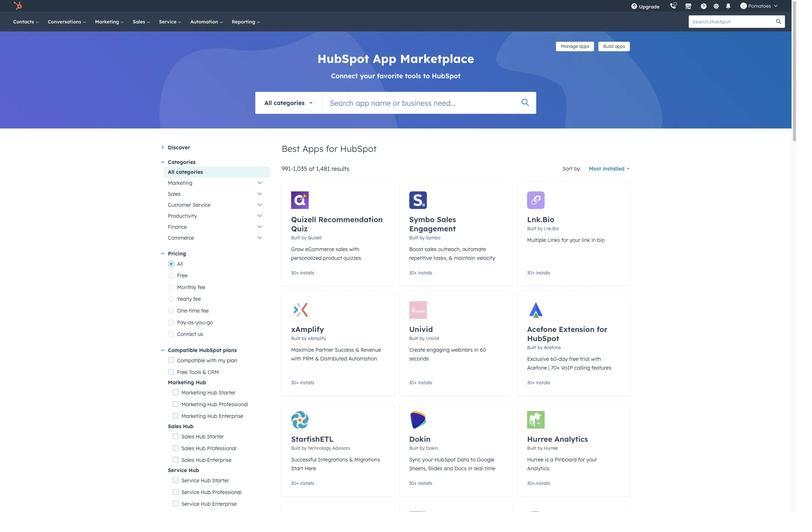 Task type: describe. For each thing, give the bounding box(es) containing it.
search button
[[773, 15, 786, 28]]

by inside acefone extension for hubspot built by acefone
[[538, 345, 543, 350]]

30 + installs for quizell recommendation quiz
[[291, 270, 314, 276]]

service for service hub professional
[[182, 489, 199, 496]]

hub for marketing hub starter
[[207, 390, 218, 396]]

time inside sync your hubspot data to google sheets, slides and docs in real-time
[[485, 465, 496, 472]]

analytics.
[[528, 465, 551, 472]]

compatible for compatible hubspot plans
[[168, 347, 198, 354]]

starter for sales hub starter
[[207, 434, 224, 440]]

pay-as-you-go
[[177, 319, 213, 326]]

by inside xamplify built by xamplify
[[302, 336, 307, 341]]

customer
[[168, 202, 191, 208]]

free tools & crm
[[177, 369, 219, 376]]

sales inside symbo sales engagement built by symbo
[[437, 215, 457, 224]]

automation link
[[186, 12, 228, 31]]

built inside symbo sales engagement built by symbo
[[410, 235, 419, 241]]

tasks,
[[434, 255, 448, 261]]

& right success
[[356, 347, 360, 353]]

categories
[[168, 159, 196, 165]]

professional for marketing hub professional
[[219, 401, 248, 408]]

|
[[549, 365, 550, 371]]

sales hub
[[168, 423, 194, 430]]

0 vertical spatial xamplify
[[291, 325, 324, 334]]

app
[[373, 51, 397, 66]]

prm
[[303, 356, 314, 362]]

extension
[[559, 325, 595, 334]]

30 + installs for acefone extension for hubspot
[[528, 380, 551, 386]]

quizzes.
[[344, 255, 363, 261]]

2 vertical spatial fee
[[201, 308, 209, 314]]

sync
[[410, 457, 421, 463]]

+ for hurree analytics
[[533, 481, 535, 486]]

engagement
[[410, 224, 456, 233]]

sales inside grow ecommerce sales with personalized product quizzes.
[[336, 246, 348, 253]]

most
[[589, 165, 602, 172]]

marketplaces image
[[686, 3, 692, 10]]

all categories link
[[164, 167, 270, 178]]

calling
[[575, 365, 591, 371]]

contact us
[[177, 331, 203, 338]]

compatible hubspot plans group
[[168, 367, 270, 512]]

google
[[477, 457, 495, 463]]

finance
[[168, 224, 187, 230]]

in inside sync your hubspot data to google sheets, slides and docs in real-time
[[468, 465, 473, 472]]

compatible with my plan
[[177, 357, 238, 364]]

favorite
[[377, 72, 403, 80]]

all inside pricing group
[[177, 261, 183, 267]]

+ for xamplify
[[296, 380, 299, 386]]

installs for starfishetl
[[300, 481, 314, 486]]

caret image for compatible hubspot plans
[[161, 349, 164, 351]]

multiple links for your link in bio
[[528, 237, 605, 243]]

by inside hurree analytics built by hurree
[[538, 446, 543, 451]]

service for service hub enterprise
[[182, 501, 199, 507]]

boost
[[410, 246, 424, 253]]

service hub
[[168, 467, 199, 474]]

hurree for is
[[528, 457, 544, 463]]

professional for sales hub professional
[[207, 445, 237, 452]]

quiz
[[291, 224, 308, 233]]

all categories inside popup button
[[265, 99, 305, 106]]

best apps for hubspot
[[282, 143, 377, 154]]

0 horizontal spatial automation
[[191, 19, 220, 25]]

monthly
[[177, 284, 196, 291]]

tyler black image
[[741, 3, 748, 9]]

+ for univid
[[415, 380, 417, 386]]

to for hubspot
[[424, 72, 430, 80]]

automate
[[463, 246, 486, 253]]

partner
[[316, 347, 334, 353]]

you-
[[196, 319, 207, 326]]

30 + installs for univid
[[410, 380, 433, 386]]

multiple
[[528, 237, 547, 243]]

30 + installs for symbo sales engagement
[[410, 270, 433, 276]]

hub for marketing hub enterprise
[[207, 413, 218, 420]]

1 vertical spatial lnk.bio
[[544, 226, 560, 231]]

build apps
[[604, 44, 626, 49]]

grow
[[291, 246, 304, 253]]

marketing for marketing hub professional
[[182, 401, 206, 408]]

service for service hub starter
[[182, 477, 199, 484]]

30 for starfishetl
[[291, 481, 296, 486]]

30 + installs for starfishetl
[[291, 481, 314, 486]]

built inside hurree analytics built by hurree
[[528, 446, 537, 451]]

by inside symbo sales engagement built by symbo
[[420, 235, 425, 241]]

0 vertical spatial dokin
[[410, 435, 431, 444]]

pricing
[[168, 250, 186, 257]]

contact
[[177, 331, 196, 338]]

sales for sales hub enterprise
[[182, 457, 194, 464]]

+ for starfishetl
[[296, 481, 299, 486]]

sales inside 'boost sales outreach, automate repetitive tasks, & maintain velocity'
[[425, 246, 437, 253]]

my
[[218, 357, 226, 364]]

productivity link
[[164, 211, 270, 222]]

features
[[592, 365, 612, 371]]

upgrade
[[640, 4, 660, 10]]

crm
[[208, 369, 219, 376]]

hub for service hub enterprise
[[201, 501, 211, 507]]

upgrade image
[[632, 3, 638, 10]]

0 vertical spatial marketing link
[[91, 12, 129, 31]]

service for service hub
[[168, 467, 187, 474]]

successful
[[291, 457, 317, 463]]

us
[[198, 331, 203, 338]]

hub for sales hub
[[183, 423, 194, 430]]

with inside exclusive 60-day free trial with acefone | 70+ voip calling features
[[591, 356, 602, 362]]

your inside hurree is a pinboard for your analytics.
[[587, 457, 598, 463]]

is
[[545, 457, 549, 463]]

connect
[[331, 72, 358, 80]]

migrations
[[355, 457, 380, 463]]

+ for quizell recommendation quiz
[[296, 270, 299, 276]]

docs
[[455, 465, 467, 472]]

1 vertical spatial univid
[[426, 336, 440, 341]]

built inside dokin built by dokin
[[410, 446, 419, 451]]

link
[[582, 237, 591, 243]]

built inside univid built by univid
[[410, 336, 419, 341]]

exclusive 60-day free trial with acefone | 70+ voip calling features
[[528, 356, 612, 371]]

installs for quizell recommendation quiz
[[300, 270, 314, 276]]

advisors
[[333, 446, 350, 451]]

settings image
[[713, 3, 720, 10]]

acefone for exclusive
[[528, 365, 547, 371]]

hub for service hub professional
[[201, 489, 211, 496]]

compatible for compatible with my plan
[[177, 357, 205, 364]]

service inside customer service link
[[193, 202, 211, 208]]

enterprise for sales hub enterprise
[[207, 457, 232, 464]]

starter for service hub starter
[[212, 477, 229, 484]]

built inside acefone extension for hubspot built by acefone
[[528, 345, 537, 350]]

reporting link
[[228, 12, 265, 31]]

build
[[604, 44, 614, 49]]

quizell recommendation quiz built by quizell
[[291, 215, 383, 241]]

1 vertical spatial xamplify
[[308, 336, 326, 341]]

in inside create engaging webinars in 60 seconds
[[475, 347, 479, 353]]

30 + installs for xamplify
[[291, 380, 314, 386]]

service hub enterprise
[[182, 501, 237, 507]]

30 for quizell recommendation quiz
[[291, 270, 296, 276]]

commerce
[[168, 235, 194, 241]]

productivity
[[168, 213, 197, 219]]

1 vertical spatial symbo
[[426, 235, 441, 241]]

calling icon button
[[667, 1, 680, 11]]

sort by:
[[563, 165, 582, 172]]

settings link
[[712, 2, 721, 10]]

real-
[[474, 465, 485, 472]]

installs for symbo sales engagement
[[418, 270, 433, 276]]

enterprise for marketing hub enterprise
[[219, 413, 243, 420]]

integrations
[[318, 457, 348, 463]]

your left favorite
[[360, 72, 375, 80]]

marketing hub
[[168, 379, 206, 386]]

customer service link
[[164, 200, 270, 211]]

1 vertical spatial dokin
[[426, 446, 438, 451]]

by inside univid built by univid
[[420, 336, 425, 341]]

hubspot app marketplace link
[[318, 51, 475, 66]]

0 vertical spatial lnk.bio
[[528, 215, 555, 224]]

symbo sales engagement built by symbo
[[410, 215, 457, 241]]

a
[[551, 457, 554, 463]]

service link
[[155, 12, 186, 31]]

compatible hubspot plans
[[168, 347, 237, 354]]

by inside the "starfishetl built by technology advisors"
[[302, 446, 307, 451]]

maximize
[[291, 347, 314, 353]]

30 + installs for hurree analytics
[[528, 481, 551, 486]]

& right prm
[[315, 356, 319, 362]]

30 for univid
[[410, 380, 415, 386]]

hubspot up connect
[[318, 51, 369, 66]]

by inside the lnk.bio built by lnk.bio
[[538, 226, 543, 231]]

calling icon image
[[670, 3, 677, 10]]

automation inside maximize partner success & revenue with prm & distributed automation
[[349, 356, 377, 362]]

manage apps link
[[557, 42, 595, 51]]

pomatoes
[[749, 3, 772, 9]]

hurree analytics built by hurree
[[528, 435, 589, 451]]

hubspot app marketplace
[[318, 51, 475, 66]]

1 vertical spatial hurree
[[544, 446, 558, 451]]

hub for marketing hub
[[196, 379, 206, 386]]

hub for sales hub professional
[[196, 445, 206, 452]]

60
[[480, 347, 486, 353]]

Search HubSpot search field
[[689, 15, 779, 28]]

yearly fee
[[177, 296, 201, 302]]

recommendation
[[319, 215, 383, 224]]

sales hub starter
[[182, 434, 224, 440]]



Task type: vqa. For each thing, say whether or not it's contained in the screenshot.


Task type: locate. For each thing, give the bounding box(es) containing it.
fee for yearly fee
[[193, 296, 201, 302]]

starter
[[219, 390, 236, 396], [207, 434, 224, 440], [212, 477, 229, 484]]

+ down maximize
[[296, 380, 299, 386]]

free for free
[[177, 272, 188, 279]]

symbo up the boost
[[410, 215, 435, 224]]

to
[[424, 72, 430, 80], [471, 457, 476, 463]]

slides
[[429, 465, 443, 472]]

for inside hurree is a pinboard for your analytics.
[[579, 457, 586, 463]]

for right links
[[562, 237, 569, 243]]

built down quiz
[[291, 235, 301, 241]]

caret image inside pricing 'dropdown button'
[[161, 253, 164, 255]]

0 horizontal spatial all
[[168, 169, 175, 175]]

fee up one-time fee on the left of the page
[[193, 296, 201, 302]]

30 for acefone extension for hubspot
[[528, 380, 533, 386]]

with up quizzes.
[[350, 246, 360, 253]]

marketing hub professional
[[182, 401, 248, 408]]

starfishetl built by technology advisors
[[291, 435, 350, 451]]

1 horizontal spatial to
[[471, 457, 476, 463]]

professional for service hub professional
[[212, 489, 242, 496]]

1 vertical spatial automation
[[349, 356, 377, 362]]

marketing for marketing hub
[[168, 379, 194, 386]]

service
[[159, 19, 178, 25], [193, 202, 211, 208], [168, 467, 187, 474], [182, 477, 199, 484], [182, 489, 199, 496], [182, 501, 199, 507]]

0 vertical spatial hurree
[[528, 435, 553, 444]]

fee for monthly fee
[[198, 284, 205, 291]]

all inside popup button
[[265, 99, 272, 106]]

sales for sales hub
[[168, 423, 182, 430]]

commerce link
[[164, 232, 270, 243]]

one-
[[177, 308, 189, 314]]

voip
[[562, 365, 573, 371]]

installs for dokin
[[418, 481, 433, 486]]

0 vertical spatial quizell
[[291, 215, 316, 224]]

+
[[296, 270, 299, 276], [415, 270, 417, 276], [533, 270, 535, 276], [296, 380, 299, 386], [415, 380, 417, 386], [533, 380, 535, 386], [296, 481, 299, 486], [415, 481, 417, 486], [533, 481, 535, 486]]

ecommerce
[[306, 246, 335, 253]]

by up the sync
[[420, 446, 425, 451]]

+ for lnk.bio
[[533, 270, 535, 276]]

marketing
[[95, 19, 120, 25], [168, 180, 192, 186], [168, 379, 194, 386], [182, 390, 206, 396], [182, 401, 206, 408], [182, 413, 206, 420]]

2 free from the top
[[177, 369, 188, 376]]

univid up engaging
[[426, 336, 440, 341]]

univid
[[410, 325, 433, 334], [426, 336, 440, 341]]

marketing for marketing hub enterprise
[[182, 413, 206, 420]]

1 vertical spatial all categories
[[168, 169, 203, 175]]

by down quiz
[[302, 235, 307, 241]]

2 vertical spatial in
[[468, 465, 473, 472]]

discover
[[168, 144, 190, 151]]

installs down |
[[537, 380, 551, 386]]

0 vertical spatial fee
[[198, 284, 205, 291]]

caret image
[[161, 161, 164, 163]]

& left crm
[[203, 369, 206, 376]]

reporting
[[232, 19, 257, 25]]

built inside quizell recommendation quiz built by quizell
[[291, 235, 301, 241]]

built up analytics.
[[528, 446, 537, 451]]

0 vertical spatial in
[[592, 237, 596, 243]]

hubspot up compatible with my plan
[[199, 347, 222, 354]]

1 vertical spatial compatible
[[177, 357, 205, 364]]

hub up 'service hub professional'
[[201, 477, 211, 484]]

0 vertical spatial univid
[[410, 325, 433, 334]]

categories inside popup button
[[274, 99, 305, 106]]

to inside sync your hubspot data to google sheets, slides and docs in real-time
[[471, 457, 476, 463]]

hurree is a pinboard for your analytics.
[[528, 457, 598, 472]]

1 horizontal spatial categories
[[274, 99, 305, 106]]

1 vertical spatial time
[[485, 465, 496, 472]]

maintain
[[454, 255, 476, 261]]

manage apps
[[561, 44, 590, 49]]

acefone for acefone
[[544, 345, 561, 350]]

2 sales from the left
[[425, 246, 437, 253]]

1 sales from the left
[[336, 246, 348, 253]]

1 horizontal spatial marketing link
[[164, 178, 270, 189]]

built inside xamplify built by xamplify
[[291, 336, 301, 341]]

quizell up grow
[[291, 215, 316, 224]]

0 horizontal spatial to
[[424, 72, 430, 80]]

installs down sheets,
[[418, 481, 433, 486]]

start
[[291, 465, 304, 472]]

with inside grow ecommerce sales with personalized product quizzes.
[[350, 246, 360, 253]]

trial
[[581, 356, 590, 362]]

installs down analytics.
[[537, 481, 551, 486]]

0 vertical spatial sales link
[[129, 12, 155, 31]]

sales for sales hub starter
[[182, 434, 194, 440]]

free up marketing hub
[[177, 369, 188, 376]]

plans
[[223, 347, 237, 354]]

0 vertical spatial starter
[[219, 390, 236, 396]]

1 horizontal spatial sales link
[[164, 189, 270, 200]]

30 down sheets,
[[410, 481, 415, 486]]

menu item
[[665, 0, 667, 12]]

help image
[[701, 3, 708, 10]]

1 vertical spatial enterprise
[[207, 457, 232, 464]]

pricing group
[[168, 258, 270, 340]]

installs down the repetitive
[[418, 270, 433, 276]]

most installed
[[589, 165, 625, 172]]

enterprise down sales hub professional
[[207, 457, 232, 464]]

hubspot link
[[9, 1, 27, 10]]

built inside the "starfishetl built by technology advisors"
[[291, 446, 301, 451]]

1 vertical spatial fee
[[193, 296, 201, 302]]

acefone down the exclusive
[[528, 365, 547, 371]]

hub for sales hub enterprise
[[196, 457, 206, 464]]

+ down the repetitive
[[415, 270, 417, 276]]

+ for symbo sales engagement
[[415, 270, 417, 276]]

lnk.bio built by lnk.bio
[[528, 215, 560, 231]]

30 + installs down |
[[528, 380, 551, 386]]

1,481
[[316, 165, 330, 172]]

1 vertical spatial starter
[[207, 434, 224, 440]]

built up 'create'
[[410, 336, 419, 341]]

installs down here
[[300, 481, 314, 486]]

0 horizontal spatial categories
[[176, 169, 203, 175]]

30
[[291, 270, 296, 276], [410, 270, 415, 276], [528, 270, 533, 276], [291, 380, 296, 386], [410, 380, 415, 386], [528, 380, 533, 386], [291, 481, 296, 486], [410, 481, 415, 486], [528, 481, 533, 486]]

1 vertical spatial sales link
[[164, 189, 270, 200]]

sales for sales hub professional
[[182, 445, 194, 452]]

1 vertical spatial free
[[177, 369, 188, 376]]

0 vertical spatial professional
[[219, 401, 248, 408]]

installs for hurree analytics
[[537, 481, 551, 486]]

outreach,
[[439, 246, 461, 253]]

0 vertical spatial all
[[265, 99, 272, 106]]

enterprise down marketing hub professional
[[219, 413, 243, 420]]

2 vertical spatial all
[[177, 261, 183, 267]]

by up the boost
[[420, 235, 425, 241]]

30 + installs for dokin
[[410, 481, 433, 486]]

with inside maximize partner success & revenue with prm & distributed automation
[[291, 356, 302, 362]]

marketplace
[[400, 51, 475, 66]]

0 horizontal spatial apps
[[580, 44, 590, 49]]

0 vertical spatial symbo
[[410, 215, 435, 224]]

caret image for pricing
[[161, 253, 164, 255]]

service inside service link
[[159, 19, 178, 25]]

repetitive
[[410, 255, 432, 261]]

menu containing pomatoes
[[626, 0, 784, 12]]

30 + installs down sheets,
[[410, 481, 433, 486]]

0 vertical spatial automation
[[191, 19, 220, 25]]

30 for hurree analytics
[[528, 481, 533, 486]]

acefone up the 60-
[[544, 345, 561, 350]]

installs for acefone extension for hubspot
[[537, 380, 551, 386]]

fee up you-
[[201, 308, 209, 314]]

30 + installs for lnk.bio
[[528, 270, 551, 276]]

30 down the repetitive
[[410, 270, 415, 276]]

1 free from the top
[[177, 272, 188, 279]]

hub down sales hub professional
[[196, 457, 206, 464]]

30 + installs down analytics.
[[528, 481, 551, 486]]

acefone inside exclusive 60-day free trial with acefone | 70+ voip calling features
[[528, 365, 547, 371]]

marketplaces button
[[681, 0, 697, 12]]

hurree up analytics.
[[528, 457, 544, 463]]

for for apps
[[326, 143, 338, 154]]

conversations link
[[43, 12, 91, 31]]

sales link
[[129, 12, 155, 31], [164, 189, 270, 200]]

hubspot up the exclusive
[[528, 334, 560, 343]]

caret image inside compatible hubspot plans dropdown button
[[161, 349, 164, 351]]

starfishetl
[[291, 435, 334, 444]]

service hub professional
[[182, 489, 242, 496]]

apps right manage
[[580, 44, 590, 49]]

fee right monthly
[[198, 284, 205, 291]]

for right pinboard
[[579, 457, 586, 463]]

hub for service hub
[[189, 467, 199, 474]]

30 + installs down prm
[[291, 380, 314, 386]]

0 horizontal spatial in
[[468, 465, 473, 472]]

apps for build apps
[[615, 44, 626, 49]]

hubspot down the marketplace
[[432, 72, 461, 80]]

by up "multiple"
[[538, 226, 543, 231]]

apps for manage apps
[[580, 44, 590, 49]]

contacts link
[[9, 12, 43, 31]]

Search app name or business need... search field
[[322, 92, 537, 114]]

hub up service hub starter
[[189, 467, 199, 474]]

menu
[[626, 0, 784, 12]]

hub for marketing hub professional
[[207, 401, 218, 408]]

plan
[[227, 357, 238, 364]]

by up 'create'
[[420, 336, 425, 341]]

2 vertical spatial professional
[[212, 489, 242, 496]]

30 + installs down the start
[[291, 481, 314, 486]]

revenue
[[361, 347, 381, 353]]

hub up sales hub starter
[[183, 423, 194, 430]]

built up successful
[[291, 446, 301, 451]]

hubspot inside acefone extension for hubspot built by acefone
[[528, 334, 560, 343]]

to for google
[[471, 457, 476, 463]]

sales up product
[[336, 246, 348, 253]]

hub down service hub starter
[[201, 489, 211, 496]]

build apps link
[[599, 42, 630, 51]]

30 down seconds
[[410, 380, 415, 386]]

free inside pricing group
[[177, 272, 188, 279]]

professional up the service hub enterprise
[[212, 489, 242, 496]]

+ for acefone extension for hubspot
[[533, 380, 535, 386]]

0 vertical spatial all categories
[[265, 99, 305, 106]]

finance link
[[164, 222, 270, 232]]

your up slides
[[423, 457, 433, 463]]

starter up marketing hub professional
[[219, 390, 236, 396]]

marketing hub starter
[[182, 390, 236, 396]]

starter up sales hub professional
[[207, 434, 224, 440]]

1 vertical spatial marketing link
[[164, 178, 270, 189]]

0 vertical spatial free
[[177, 272, 188, 279]]

to right data
[[471, 457, 476, 463]]

installs down "multiple"
[[537, 270, 551, 276]]

all categories button
[[256, 92, 322, 114]]

apps right build
[[615, 44, 626, 49]]

30 down personalized
[[291, 270, 296, 276]]

1 horizontal spatial sales
[[425, 246, 437, 253]]

0 vertical spatial caret image
[[162, 146, 164, 149]]

0 vertical spatial time
[[189, 308, 200, 314]]

hurree inside hurree is a pinboard for your analytics.
[[528, 457, 544, 463]]

installs down prm
[[300, 380, 314, 386]]

with left my
[[207, 357, 217, 364]]

hurree up a
[[544, 446, 558, 451]]

0 vertical spatial acefone
[[528, 325, 557, 334]]

go
[[207, 319, 213, 326]]

built up "multiple"
[[528, 226, 537, 231]]

by up the exclusive
[[538, 345, 543, 350]]

0 horizontal spatial sales link
[[129, 12, 155, 31]]

and
[[444, 465, 453, 472]]

in left bio
[[592, 237, 596, 243]]

0 vertical spatial compatible
[[168, 347, 198, 354]]

2 vertical spatial caret image
[[161, 349, 164, 351]]

hubspot up results
[[340, 143, 377, 154]]

+ for dokin
[[415, 481, 417, 486]]

& inside 'boost sales outreach, automate repetitive tasks, & maintain velocity'
[[449, 255, 453, 261]]

exclusive
[[528, 356, 550, 362]]

1 apps from the left
[[580, 44, 590, 49]]

+ down personalized
[[296, 270, 299, 276]]

1 vertical spatial to
[[471, 457, 476, 463]]

caret image for discover
[[162, 146, 164, 149]]

professional up sales hub enterprise
[[207, 445, 237, 452]]

hubspot inside sync your hubspot data to google sheets, slides and docs in real-time
[[435, 457, 456, 463]]

dokin
[[410, 435, 431, 444], [426, 446, 438, 451]]

hub up marketing hub professional
[[207, 390, 218, 396]]

1 vertical spatial professional
[[207, 445, 237, 452]]

2 horizontal spatial in
[[592, 237, 596, 243]]

hub down sales hub starter
[[196, 445, 206, 452]]

results
[[332, 165, 350, 172]]

1 vertical spatial categories
[[176, 169, 203, 175]]

caret image
[[162, 146, 164, 149], [161, 253, 164, 255], [161, 349, 164, 351]]

to right tools
[[424, 72, 430, 80]]

30 + installs down personalized
[[291, 270, 314, 276]]

contacts
[[13, 19, 35, 25]]

search image
[[777, 19, 782, 24]]

30 for dokin
[[410, 481, 415, 486]]

1 vertical spatial all
[[168, 169, 175, 175]]

technology
[[308, 446, 331, 451]]

2 vertical spatial starter
[[212, 477, 229, 484]]

30 + installs down "multiple"
[[528, 270, 551, 276]]

hubspot image
[[13, 1, 22, 10]]

0 horizontal spatial all categories
[[168, 169, 203, 175]]

1,035
[[293, 165, 308, 172]]

by inside quizell recommendation quiz built by quizell
[[302, 235, 307, 241]]

30 + installs
[[291, 270, 314, 276], [410, 270, 433, 276], [528, 270, 551, 276], [291, 380, 314, 386], [410, 380, 433, 386], [528, 380, 551, 386], [291, 481, 314, 486], [410, 481, 433, 486], [528, 481, 551, 486]]

your
[[360, 72, 375, 80], [570, 237, 581, 243], [423, 457, 433, 463], [587, 457, 598, 463]]

hub for service hub starter
[[201, 477, 211, 484]]

time up the pay-as-you-go
[[189, 308, 200, 314]]

2 vertical spatial hurree
[[528, 457, 544, 463]]

by up maximize
[[302, 336, 307, 341]]

success
[[335, 347, 354, 353]]

with down maximize
[[291, 356, 302, 362]]

for right apps
[[326, 143, 338, 154]]

installs for xamplify
[[300, 380, 314, 386]]

30 for xamplify
[[291, 380, 296, 386]]

sales for the sales link to the top
[[133, 19, 147, 25]]

one-time fee
[[177, 308, 209, 314]]

installed
[[603, 165, 625, 172]]

time inside pricing group
[[189, 308, 200, 314]]

in left real- at the right
[[468, 465, 473, 472]]

distributed
[[321, 356, 347, 362]]

by inside dokin built by dokin
[[420, 446, 425, 451]]

2 vertical spatial acefone
[[528, 365, 547, 371]]

categories button
[[161, 158, 270, 167]]

marketing hub enterprise
[[182, 413, 243, 420]]

marketing for marketing hub starter
[[182, 390, 206, 396]]

& inside compatible hubspot plans group
[[203, 369, 206, 376]]

with up the features
[[591, 356, 602, 362]]

automation down revenue
[[349, 356, 377, 362]]

univid built by univid
[[410, 325, 440, 341]]

1 horizontal spatial automation
[[349, 356, 377, 362]]

service for service
[[159, 19, 178, 25]]

hub up sales hub professional
[[196, 434, 206, 440]]

starter for marketing hub starter
[[219, 390, 236, 396]]

1 vertical spatial acefone
[[544, 345, 561, 350]]

built inside the lnk.bio built by lnk.bio
[[528, 226, 537, 231]]

0 horizontal spatial time
[[189, 308, 200, 314]]

30 for lnk.bio
[[528, 270, 533, 276]]

+ down "multiple"
[[533, 270, 535, 276]]

categories
[[274, 99, 305, 106], [176, 169, 203, 175]]

pricing button
[[161, 249, 270, 258]]

installs down seconds
[[418, 380, 433, 386]]

compatible hubspot plans button
[[161, 346, 270, 355]]

0 vertical spatial enterprise
[[219, 413, 243, 420]]

hubspot inside dropdown button
[[199, 347, 222, 354]]

for for extension
[[597, 325, 608, 334]]

pay-
[[177, 319, 188, 326]]

1 horizontal spatial time
[[485, 465, 496, 472]]

enterprise
[[219, 413, 243, 420], [207, 457, 232, 464], [212, 501, 237, 507]]

30 for symbo sales engagement
[[410, 270, 415, 276]]

1 vertical spatial in
[[475, 347, 479, 353]]

2 vertical spatial enterprise
[[212, 501, 237, 507]]

free for free tools & crm
[[177, 369, 188, 376]]

1 vertical spatial caret image
[[161, 253, 164, 255]]

for for links
[[562, 237, 569, 243]]

& down "outreach,"
[[449, 255, 453, 261]]

1 horizontal spatial in
[[475, 347, 479, 353]]

in left 60
[[475, 347, 479, 353]]

pomatoes button
[[737, 0, 783, 12]]

caret image inside the discover dropdown button
[[162, 146, 164, 149]]

+ down analytics.
[[533, 481, 535, 486]]

sheets,
[[410, 465, 427, 472]]

customer service
[[168, 202, 211, 208]]

30 down maximize
[[291, 380, 296, 386]]

built up maximize
[[291, 336, 301, 341]]

sales
[[133, 19, 147, 25], [168, 191, 181, 197], [437, 215, 457, 224], [168, 423, 182, 430], [182, 434, 194, 440], [182, 445, 194, 452], [182, 457, 194, 464]]

0 horizontal spatial marketing link
[[91, 12, 129, 31]]

1 horizontal spatial all
[[177, 261, 183, 267]]

manage
[[561, 44, 578, 49]]

hurree for analytics
[[528, 435, 553, 444]]

2 horizontal spatial all
[[265, 99, 272, 106]]

installs for lnk.bio
[[537, 270, 551, 276]]

free inside compatible hubspot plans group
[[177, 369, 188, 376]]

0 vertical spatial categories
[[274, 99, 305, 106]]

hurree up is
[[528, 435, 553, 444]]

2 apps from the left
[[615, 44, 626, 49]]

create
[[410, 347, 426, 353]]

lnk.bio up "multiple"
[[528, 215, 555, 224]]

free up monthly
[[177, 272, 188, 279]]

& inside successful integrations & migrations start here
[[350, 457, 353, 463]]

notifications image
[[726, 3, 732, 10]]

enterprise for service hub enterprise
[[212, 501, 237, 507]]

tools
[[189, 369, 201, 376]]

acefone up the exclusive
[[528, 325, 557, 334]]

in
[[592, 237, 596, 243], [475, 347, 479, 353], [468, 465, 473, 472]]

monthly fee
[[177, 284, 205, 291]]

dokin up slides
[[426, 446, 438, 451]]

seconds
[[410, 356, 429, 362]]

create engaging webinars in 60 seconds
[[410, 347, 486, 362]]

built up the boost
[[410, 235, 419, 241]]

1 horizontal spatial all categories
[[265, 99, 305, 106]]

of
[[309, 165, 315, 172]]

your left link
[[570, 237, 581, 243]]

compatible inside dropdown button
[[168, 347, 198, 354]]

installs for univid
[[418, 380, 433, 386]]

your inside sync your hubspot data to google sheets, slides and docs in real-time
[[423, 457, 433, 463]]

0 horizontal spatial sales
[[336, 246, 348, 253]]

marketing for the top marketing link
[[95, 19, 120, 25]]

for inside acefone extension for hubspot built by acefone
[[597, 325, 608, 334]]

+ down seconds
[[415, 380, 417, 386]]

1 horizontal spatial apps
[[615, 44, 626, 49]]

1 vertical spatial quizell
[[308, 235, 322, 241]]

sales up tasks,
[[425, 246, 437, 253]]

hub for sales hub starter
[[196, 434, 206, 440]]

built up the sync
[[410, 446, 419, 451]]

0 vertical spatial to
[[424, 72, 430, 80]]

webinars
[[451, 347, 473, 353]]

fee
[[198, 284, 205, 291], [193, 296, 201, 302], [201, 308, 209, 314]]



